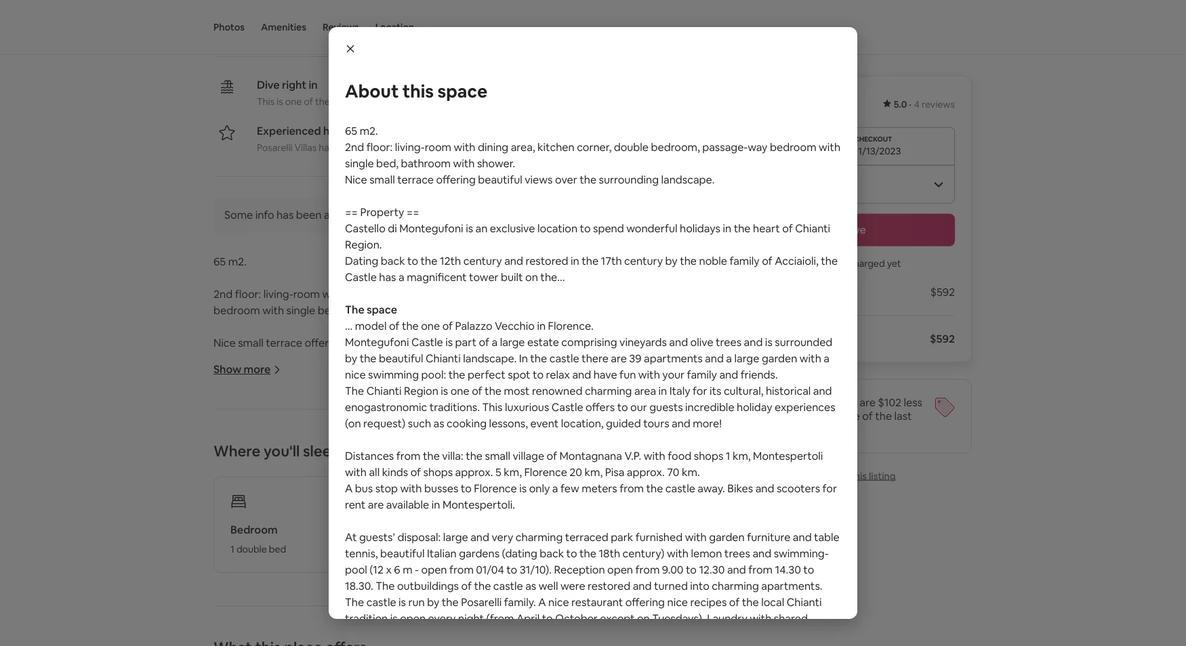 Task type: locate. For each thing, give the bounding box(es) containing it.
this
[[403, 80, 434, 103], [851, 471, 867, 483]]

1 vertical spatial its
[[578, 613, 590, 628]]

0 horizontal spatial bedroom,
[[520, 288, 569, 302]]

... for ... model of the one of palazzo vecchio in florence.
[[214, 499, 221, 514]]

... model of the one of palazzo vecchio in florence. montegufoni castle is part of a large estate comprising vineyards and olive trees and is surrounded by the beautiful chianti landscape. in the castle there are 39 apartments and a large garden with a nice swimming pool: the perfect spot to relax and have fun with your family and friends. the chianti region is one of the most renowned charming area in italy for its cultural, historical and enogastronomic traditions. this luxurious castle offers to our guests incredible holiday experiences (on request) such as cooking lessons, event location, guided tours and more!
[[345, 319, 836, 431]]

nice
[[345, 173, 367, 187], [214, 337, 236, 351]]

back down some info has been automatically translated. show original language
[[381, 254, 405, 269]]

nice small terrace offering beautiful views over the surrounding landscape.
[[214, 337, 584, 351]]

2 bed from the left
[[415, 544, 433, 556]]

castello for == property == castello di montegufoni is an exclusive location to spend wonderful holidays in the heart of chianti region.
[[214, 385, 254, 400]]

bedroom 1 double bed
[[231, 524, 286, 556]]

1 vertical spatial event
[[552, 646, 580, 647]]

its up internet
[[578, 613, 590, 628]]

0 horizontal spatial offering
[[305, 337, 344, 351]]

passage-
[[703, 140, 748, 155], [571, 288, 617, 302]]

1 vertical spatial built
[[435, 451, 457, 465]]

0 horizontal spatial double
[[237, 544, 267, 556]]

renowned down run
[[401, 613, 451, 628]]

location for == property == castello di montegufoni is an exclusive location to spend wonderful holidays in the heart of chianti region. dating back to the 12th century and restored in the 17th century by the noble family of acciaioli, the castle has a magnificent tower built on the...
[[538, 222, 578, 236]]

corner, inside 2nd floor: living-room with dining area, kitchen corner, double bedroom, passage-way bedroom with single bed, bathroom with shower.
[[446, 288, 480, 302]]

a inside dive right in this is one of the few places in the area with a pool.
[[449, 96, 455, 108]]

for inside distances from the villa: the small village of montagnana v.p. with food shops 1 km, montespertoli with all kinds of shops approx. 5 km, florence 20 km, pisa approx. 70 km. a bus stop with busses to florence is only a few meters from the castle away. bikes and scooters for rent are available in montespertoli.
[[823, 482, 837, 496]]

offers up the location,
[[586, 401, 615, 415]]

beautiful inside at guests' disposal: large and very charming terraced park furnished with garden furniture and table tennis, beautiful italian gardens (dating back to the 18th century) with lemon trees and swimming- pool (12 x 6 m - open from 01/04 to 31/10). reception open from 9.00 to 12.30 and from 14.30 to 18.30. the outbuildings of the castle as well were restored and turned into charming apartments. the castle is run by the posarelli family. a nice restaurant offering nice recipes of the local chianti tradition is open every night (from april to october except on tuesdays). laundry with shared washing-machine (€ 4,- / per washing). wi-fi internet connection available in some apartment, in the reception and restaurant area.
[[380, 547, 425, 561]]

fun up the guided
[[620, 368, 636, 382]]

relax up the location,
[[546, 368, 570, 382]]

a inside at guests' disposal: large and very charming terraced park furnished with garden furniture and table tennis, beautiful italian gardens (dating back to the 18th century) with lemon trees and swimming- pool (12 x 6 m - open from 01/04 to 31/10). reception open from 9.00 to 12.30 and from 14.30 to 18.30. the outbuildings of the castle as well were restored and turned into charming apartments. the castle is run by the posarelli family. a nice restaurant offering nice recipes of the local chianti tradition is open every night (from april to october except on tuesdays). laundry with shared washing-machine (€ 4,- / per washing). wi-fi internet connection available in some apartment, in the reception and restaurant area.
[[539, 596, 546, 610]]

trees left before
[[716, 336, 742, 350]]

70
[[667, 466, 680, 480]]

2 vertical spatial offering
[[626, 596, 665, 610]]

there up 31/10).
[[510, 548, 537, 562]]

enogastronomic up distances
[[345, 401, 427, 415]]

$592
[[931, 285, 955, 300], [930, 332, 955, 347]]

for up more!
[[693, 384, 708, 399]]

from down gardens
[[450, 564, 474, 578]]

1 vertical spatial offering
[[305, 337, 344, 351]]

one down right on the top left of page
[[285, 96, 302, 108]]

1 $592 from the top
[[931, 285, 955, 300]]

dive right in this is one of the few places in the area with a pool.
[[257, 78, 478, 108]]

castle
[[550, 352, 580, 366], [666, 482, 696, 496], [478, 548, 508, 562], [494, 580, 523, 594], [367, 596, 396, 610]]

this down every
[[420, 630, 440, 644]]

learn more about the host, posarelli villas. image
[[619, 2, 657, 40], [619, 2, 657, 40]]

0 horizontal spatial incredible
[[214, 646, 263, 647]]

apartment,
[[754, 629, 810, 643]]

1 inside bedroom 1 double bed
[[231, 544, 235, 556]]

2 horizontal spatial small
[[485, 450, 511, 464]]

0 horizontal spatial have
[[568, 564, 592, 579]]

km, right 5
[[504, 466, 522, 480]]

0 horizontal spatial location
[[406, 385, 446, 400]]

this inside dive right in this is one of the few places in the area with a pool.
[[257, 96, 275, 108]]

back inside at guests' disposal: large and very charming terraced park furnished with garden furniture and table tennis, beautiful italian gardens (dating back to the 18th century) with lemon trees and swimming- pool (12 x 6 m - open from 01/04 to 31/10). reception open from 9.00 to 12.30 and from 14.30 to 18.30. the outbuildings of the castle as well were restored and turned into charming apartments. the castle is run by the posarelli family. a nice restaurant offering nice recipes of the local chianti tradition is open every night (from april to october except on tuesdays). laundry with shared washing-machine (€ 4,- / per washing). wi-fi internet connection available in some apartment, in the reception and restaurant area.
[[540, 547, 564, 561]]

friends. left 18.30.
[[292, 581, 329, 595]]

1 horizontal spatial area
[[503, 613, 525, 628]]

guided
[[606, 417, 641, 431]]

0 vertical spatial di
[[388, 222, 397, 236]]

olive left total on the right bottom
[[691, 336, 714, 350]]

· right beds
[[366, 25, 368, 39]]

1 up (12
[[382, 544, 386, 556]]

exclusive for == property == castello di montegufoni is an exclusive location to spend wonderful holidays in the heart of chianti region.
[[359, 385, 404, 400]]

model for ... model of the one of palazzo vecchio in florence. montegufoni castle is part of a large estate comprising vineyards and olive trees and is surrounded by the beautiful chianti landscape. in the castle there are 39 apartments and a large garden with a nice swimming pool: the perfect spot to relax and have fun with your family and friends. the chianti region is one of the most renowned charming area in italy for its cultural, historical and enogastronomic traditions. this luxurious castle offers to our guests incredible holiday experiences (on request) such as cooking lessons, event location, guided tours and more!
[[355, 319, 387, 334]]

price.
[[771, 396, 799, 410]]

location down nice small terrace offering beautiful views over the surrounding landscape.
[[406, 385, 446, 400]]

for right scooters
[[823, 482, 837, 496]]

part inside ... model of the one of palazzo vecchio in florence. montegufoni castle is part of a large estate comprising vineyards and olive trees and is surrounded by the beautiful chianti landscape. in the castle there are 39 apartments and a large garden with a nice swimming pool: the perfect spot to relax and have fun with your family and friends. the chianti region is one of the most renowned charming area in italy for its cultural, historical and enogastronomic traditions. this luxurious castle offers to our guests incredible holiday experiences (on request) such as cooking lessons, event location, guided tours and more!
[[455, 336, 477, 350]]

traditions. up villa:
[[430, 401, 480, 415]]

0 vertical spatial single
[[345, 157, 374, 171]]

show
[[450, 208, 477, 223], [214, 363, 242, 377]]

1 horizontal spatial living-
[[395, 140, 425, 155]]

bed inside living room 1 single bed
[[415, 544, 433, 556]]

1 horizontal spatial double
[[483, 288, 517, 302]]

1 horizontal spatial terrace
[[398, 173, 434, 187]]

castello left translated. on the left top of page
[[345, 222, 386, 236]]

offers inside 'the chianti region is one of the most renowned charming area in italy for its cultural, historical and enogastronomic traditions. this luxurious castle offers to our guests incredible holiday experiences (on request) such as cooking lessons, event locatio'
[[523, 630, 552, 644]]

over up language
[[555, 173, 578, 187]]

of inside your dates are $102 less than the avg. nightly rate of the last 60 days.
[[863, 410, 873, 424]]

an for == property == castello di montegufoni is an exclusive location to spend wonderful holidays in the heart of chianti region. dating back to the 12th century and restored in the 17th century by the noble family of acciaioli, the castle has a magnificent tower built on the...
[[476, 222, 488, 236]]

friends. up lower
[[741, 368, 778, 382]]

are up the guided
[[611, 352, 627, 366]]

1 horizontal spatial pool:
[[422, 368, 446, 382]]

12th inside == property == castello di montegufoni is an exclusive location to spend wonderful holidays in the heart of chianti region. dating back to the 12th century and restored in the 17th century by the noble family of acciaioli, the castle has a magnificent tower built on the...
[[440, 254, 461, 269]]

1 vertical spatial holidays
[[549, 385, 589, 400]]

0 vertical spatial model
[[355, 319, 387, 334]]

1 horizontal spatial exclusive
[[490, 222, 535, 236]]

0 vertical spatial 12th
[[440, 254, 461, 269]]

event inside ... model of the one of palazzo vecchio in florence. montegufoni castle is part of a large estate comprising vineyards and olive trees and is surrounded by the beautiful chianti landscape. in the castle there are 39 apartments and a large garden with a nice swimming pool: the perfect spot to relax and have fun with your family and friends. the chianti region is one of the most renowned charming area in italy for its cultural, historical and enogastronomic traditions. this luxurious castle offers to our guests incredible holiday experiences (on request) such as cooking lessons, event location, guided tours and more!
[[531, 417, 559, 431]]

reception
[[345, 645, 394, 647]]

machine
[[390, 629, 433, 643]]

report
[[818, 471, 849, 483]]

small inside distances from the villa: the small village of montagnana v.p. with food shops 1 km, montespertoli with all kinds of shops approx. 5 km, florence 20 km, pisa approx. 70 km. a bus stop with busses to florence is only a few meters from the castle away. bikes and scooters for rent are available in montespertoli.
[[485, 450, 511, 464]]

available down the tuesdays).
[[668, 629, 711, 643]]

night
[[458, 612, 484, 627]]

passage- inside '65 m2. 2nd floor: living-room with dining area, kitchen corner, double bedroom, passage-way bedroom with single bed, bathroom with shower. nice small terrace offering beautiful views over the surrounding landscape.'
[[703, 140, 748, 155]]

an up distances
[[344, 385, 356, 400]]

di for == property == castello di montegufoni is an exclusive location to spend wonderful holidays in the heart of chianti region.
[[256, 385, 266, 400]]

1 horizontal spatial dining
[[478, 140, 509, 155]]

castle down (from
[[489, 630, 521, 644]]

lemon
[[691, 547, 722, 561]]

other
[[408, 142, 432, 154]]

and inside == property == castello di montegufoni is an exclusive location to spend wonderful holidays in the heart of chianti region. dating back to the 12th century and restored in the 17th century by the noble family of acciaioli, the castle has a magnificent tower built on the...
[[505, 254, 523, 269]]

... inside ... model of the one of palazzo vecchio in florence. montegufoni castle is part of a large estate comprising vineyards and olive trees and is surrounded by the beautiful chianti landscape. in the castle there are 39 apartments and a large garden with a nice swimming pool: the perfect spot to relax and have fun with your family and friends. the chianti region is one of the most renowned charming area in italy for its cultural, historical and enogastronomic traditions. this luxurious castle offers to our guests incredible holiday experiences (on request) such as cooking lessons, event location, guided tours and more!
[[345, 319, 353, 334]]

0 horizontal spatial region
[[273, 613, 307, 628]]

family left you
[[730, 254, 760, 269]]

1 vertical spatial region
[[273, 613, 307, 628]]

heart inside == property == castello di montegufoni is an exclusive location to spend wonderful holidays in the heart of chianti region. dating back to the 12th century and restored in the 17th century by the noble family of acciaioli, the castle has a magnificent tower built on the...
[[753, 222, 780, 236]]

only
[[529, 482, 550, 496]]

x
[[386, 564, 392, 578]]

palazzo for ... model of the one of palazzo vecchio in florence.
[[324, 499, 361, 514]]

for inside ... model of the one of palazzo vecchio in florence. montegufoni castle is part of a large estate comprising vineyards and olive trees and is surrounded by the beautiful chianti landscape. in the castle there are 39 apartments and a large garden with a nice swimming pool: the perfect spot to relax and have fun with your family and friends. the chianti region is one of the most renowned charming area in italy for its cultural, historical and enogastronomic traditions. this luxurious castle offers to our guests incredible holiday experiences (on request) such as cooking lessons, event location, guided tours and more!
[[693, 384, 708, 399]]

on up connection
[[637, 612, 650, 627]]

a inside dating back to the 12th century and restored in the 17th century by the noble family of acciaioli, the castle has a magnificent tower built on the...
[[333, 451, 338, 465]]

floor: right 2107
[[367, 140, 393, 155]]

0 horizontal spatial approx.
[[455, 466, 493, 480]]

the...
[[541, 271, 565, 285], [475, 451, 499, 465]]

1 vertical spatial restored
[[394, 434, 437, 449]]

castle up family.
[[494, 580, 523, 594]]

our inside ... model of the one of palazzo vecchio in florence. montegufoni castle is part of a large estate comprising vineyards and olive trees and is surrounded by the beautiful chianti landscape. in the castle there are 39 apartments and a large garden with a nice swimming pool: the perfect spot to relax and have fun with your family and friends. the chianti region is one of the most renowned charming area in italy for its cultural, historical and enogastronomic traditions. this luxurious castle offers to our guests incredible holiday experiences (on request) such as cooking lessons, event location, guided tours and more!
[[631, 401, 647, 415]]

this inside dialog
[[403, 80, 434, 103]]

m2. inside '65 m2. 2nd floor: living-room with dining area, kitchen corner, double bedroom, passage-way bedroom with single bed, bathroom with shower. nice small terrace offering beautiful views over the surrounding landscape.'
[[360, 124, 378, 138]]

1 vertical spatial back
[[249, 434, 274, 449]]

few inside dive right in this is one of the few places in the area with a pool.
[[332, 96, 349, 108]]

montespertoli
[[753, 450, 823, 464]]

restored
[[526, 254, 569, 269], [394, 434, 437, 449], [588, 580, 631, 594]]

montespertoli.
[[443, 498, 515, 513]]

1 vertical spatial part
[[324, 532, 345, 546]]

is right the park
[[634, 532, 641, 546]]

olive inside montegufoni castle is part of a large estate comprising vineyards and olive trees and is surrounded by the beautiful chianti landscape. in the castle there are 39 apartments and a large garden with a nice swimming pool: the perfect spot to relax and have fun with your family and friends.
[[559, 532, 582, 546]]

a inside distances from the villa: the small village of montagnana v.p. with food shops 1 km, montespertoli with all kinds of shops approx. 5 km, florence 20 km, pisa approx. 70 km. a bus stop with busses to florence is only a few meters from the castle away. bikes and scooters for rent are available in montespertoli.
[[345, 482, 353, 496]]

villa:
[[442, 450, 464, 464]]

castle inside montegufoni castle is part of a large estate comprising vineyards and olive trees and is surrounded by the beautiful chianti landscape. in the castle there are 39 apartments and a large garden with a nice swimming pool: the perfect spot to relax and have fun with your family and friends.
[[478, 548, 508, 562]]

vecchio inside ... model of the one of palazzo vecchio in florence. montegufoni castle is part of a large estate comprising vineyards and olive trees and is surrounded by the beautiful chianti landscape. in the castle there are 39 apartments and a large garden with a nice swimming pool: the perfect spot to relax and have fun with your family and friends. the chianti region is one of the most renowned charming area in italy for its cultural, historical and enogastronomic traditions. this luxurious castle offers to our guests incredible holiday experiences (on request) such as cooking lessons, event location, guided tours and more!
[[495, 319, 535, 334]]

event down fi
[[552, 646, 580, 647]]

estate inside ... model of the one of palazzo vecchio in florence. montegufoni castle is part of a large estate comprising vineyards and olive trees and is surrounded by the beautiful chianti landscape. in the castle there are 39 apartments and a large garden with a nice swimming pool: the perfect spot to relax and have fun with your family and friends. the chianti region is one of the most renowned charming area in italy for its cultural, historical and enogastronomic traditions. this luxurious castle offers to our guests incredible holiday experiences (on request) such as cooking lessons, event location, guided tours and more!
[[528, 336, 559, 350]]

2 horizontal spatial single
[[388, 544, 413, 556]]

as
[[434, 417, 445, 431], [526, 580, 537, 594], [455, 646, 466, 647]]

an right translated. on the left top of page
[[476, 222, 488, 236]]

0 horizontal spatial part
[[324, 532, 345, 546]]

region inside ... model of the one of palazzo vecchio in florence. montegufoni castle is part of a large estate comprising vineyards and olive trees and is surrounded by the beautiful chianti landscape. in the castle there are 39 apartments and a large garden with a nice swimming pool: the perfect spot to relax and have fun with your family and friends. the chianti region is one of the most renowned charming area in italy for its cultural, historical and enogastronomic traditions. this luxurious castle offers to our guests incredible holiday experiences (on request) such as cooking lessons, event location, guided tours and more!
[[404, 384, 439, 399]]

experiences inside ... model of the one of palazzo vecchio in florence. montegufoni castle is part of a large estate comprising vineyards and olive trees and is surrounded by the beautiful chianti landscape. in the castle there are 39 apartments and a large garden with a nice swimming pool: the perfect spot to relax and have fun with your family and friends. the chianti region is one of the most renowned charming area in italy for its cultural, historical and enogastronomic traditions. this luxurious castle offers to our guests incredible holiday experiences (on request) such as cooking lessons, event location, guided tours and more!
[[775, 401, 836, 415]]

1 horizontal spatial noble
[[699, 254, 728, 269]]

39 inside ... model of the one of palazzo vecchio in florence. montegufoni castle is part of a large estate comprising vineyards and olive trees and is surrounded by the beautiful chianti landscape. in the castle there are 39 apartments and a large garden with a nice swimming pool: the perfect spot to relax and have fun with your family and friends. the chianti region is one of the most renowned charming area in italy for its cultural, historical and enogastronomic traditions. this luxurious castle offers to our guests incredible holiday experiences (on request) such as cooking lessons, event location, guided tours and more!
[[629, 352, 642, 366]]

1 horizontal spatial back
[[381, 254, 405, 269]]

1 vertical spatial single
[[287, 304, 315, 318]]

pool: right x
[[396, 564, 421, 579]]

0 vertical spatial shops
[[694, 450, 724, 464]]

every
[[428, 612, 456, 627]]

surrounded
[[775, 336, 833, 350], [214, 548, 271, 562]]

area.
[[471, 645, 495, 647]]

vineyards inside ... model of the one of palazzo vecchio in florence. montegufoni castle is part of a large estate comprising vineyards and olive trees and is surrounded by the beautiful chianti landscape. in the castle there are 39 apartments and a large garden with a nice swimming pool: the perfect spot to relax and have fun with your family and friends. the chianti region is one of the most renowned charming area in italy for its cultural, historical and enogastronomic traditions. this luxurious castle offers to our guests incredible holiday experiences (on request) such as cooking lessons, event location, guided tours and more!
[[620, 336, 667, 350]]

0 horizontal spatial offers
[[523, 630, 552, 644]]

property inside == property == castello di montegufoni is an exclusive location to spend wonderful holidays in the heart of chianti region. dating back to the 12th century and restored in the 17th century by the noble family of acciaioli, the castle has a magnificent tower built on the...
[[360, 205, 404, 220]]

such down (€
[[429, 646, 452, 647]]

tower up kinds
[[403, 451, 433, 465]]

trees inside at guests' disposal: large and very charming terraced park furnished with garden furniture and table tennis, beautiful italian gardens (dating back to the 18th century) with lemon trees and swimming- pool (12 x 6 m - open from 01/04 to 31/10). reception open from 9.00 to 12.30 and from 14.30 to 18.30. the outbuildings of the castle as well were restored and turned into charming apartments. the castle is run by the posarelli family. a nice restaurant offering nice recipes of the local chianti tradition is open every night (from april to october except on tuesdays). laundry with shared washing-machine (€ 4,- / per washing). wi-fi internet connection available in some apartment, in the reception and restaurant area.
[[725, 547, 751, 561]]

1 vertical spatial garden
[[709, 531, 745, 545]]

0 horizontal spatial views
[[393, 337, 421, 351]]

... down where
[[214, 499, 221, 514]]

1 horizontal spatial our
[[631, 401, 647, 415]]

2 vertical spatial garden
[[249, 564, 285, 579]]

1 vertical spatial there
[[510, 548, 537, 562]]

1 vertical spatial on
[[459, 451, 472, 465]]

65 inside '65 m2. 2nd floor: living-room with dining area, kitchen corner, double bedroom, passage-way bedroom with single bed, bathroom with shower. nice small terrace offering beautiful views over the surrounding landscape.'
[[345, 124, 357, 138]]

has inside dating back to the 12th century and restored in the 17th century by the noble family of acciaioli, the castle has a magnificent tower built on the...
[[313, 451, 330, 465]]

0 horizontal spatial a
[[345, 482, 353, 496]]

0 horizontal spatial spend
[[462, 385, 493, 400]]

apartments up tours
[[644, 352, 703, 366]]

guests
[[222, 25, 256, 39], [650, 401, 683, 415], [587, 630, 620, 644]]

1 vertical spatial double
[[483, 288, 517, 302]]

swimming
[[368, 368, 419, 382], [343, 564, 393, 579]]

11/13/2023
[[855, 145, 901, 157]]

1 vertical spatial bathroom
[[343, 304, 392, 318]]

1 horizontal spatial there
[[582, 352, 609, 366]]

palazzo down the bus in the bottom left of the page
[[324, 499, 361, 514]]

approx. down v.p.
[[627, 466, 665, 480]]

the inside 'the chianti region is one of the most renowned charming area in italy for its cultural, historical and enogastronomic traditions. this luxurious castle offers to our guests incredible holiday experiences (on request) such as cooking lessons, event locatio'
[[214, 613, 233, 628]]

floor: down 65 m2.
[[235, 288, 261, 302]]

are inside montegufoni castle is part of a large estate comprising vineyards and olive trees and is surrounded by the beautiful chianti landscape. in the castle there are 39 apartments and a large garden with a nice swimming pool: the perfect spot to relax and have fun with your family and friends.
[[540, 548, 556, 562]]

for left 'other'
[[393, 142, 406, 154]]

stop
[[375, 482, 398, 496]]

garden inside montegufoni castle is part of a large estate comprising vineyards and olive trees and is surrounded by the beautiful chianti landscape. in the castle there are 39 apartments and a large garden with a nice swimming pool: the perfect spot to relax and have fun with your family and friends.
[[249, 564, 285, 579]]

wi-
[[538, 629, 556, 643]]

its up more!
[[710, 384, 722, 399]]

distances
[[345, 450, 394, 464]]

there inside ... model of the one of palazzo vecchio in florence. montegufoni castle is part of a large estate comprising vineyards and olive trees and is surrounded by the beautiful chianti landscape. in the castle there are 39 apartments and a large garden with a nice swimming pool: the perfect spot to relax and have fun with your family and friends. the chianti region is one of the most renowned charming area in italy for its cultural, historical and enogastronomic traditions. this luxurious castle offers to our guests incredible holiday experiences (on request) such as cooking lessons, event location, guided tours and more!
[[582, 352, 609, 366]]

0 horizontal spatial guests
[[222, 25, 256, 39]]

back up 31/10).
[[540, 547, 564, 561]]

posarelli down experienced
[[257, 142, 293, 154]]

0 vertical spatial reviews
[[922, 98, 955, 111]]

magnificent up all
[[341, 451, 401, 465]]

1 horizontal spatial property
[[360, 205, 404, 220]]

1 horizontal spatial offers
[[586, 401, 615, 415]]

spend
[[593, 222, 624, 236], [462, 385, 493, 400]]

beautiful up m
[[380, 547, 425, 561]]

vecchio for ... model of the one of palazzo vecchio in florence.
[[364, 499, 403, 514]]

1 vertical spatial (on
[[366, 646, 382, 647]]

such
[[408, 417, 431, 431], [429, 646, 452, 647]]

beautiful up original at top
[[478, 173, 523, 187]]

one for ... model of the one of palazzo vecchio in florence.
[[290, 499, 309, 514]]

friends.
[[741, 368, 778, 382], [292, 581, 329, 595]]

bedroom
[[770, 140, 817, 155], [214, 304, 260, 318]]

kinds
[[382, 466, 408, 480]]

from
[[397, 450, 421, 464], [620, 482, 644, 496], [450, 564, 474, 578], [636, 564, 660, 578], [749, 564, 773, 578]]

this down dive
[[257, 96, 275, 108]]

model for ... model of the one of palazzo vecchio in florence.
[[224, 499, 255, 514]]

taxes
[[801, 332, 829, 347]]

on inside dating back to the 12th century and restored in the 17th century by the noble family of acciaioli, the castle has a magnificent tower built on the...
[[459, 451, 472, 465]]

beautiful inside ... model of the one of palazzo vecchio in florence. montegufoni castle is part of a large estate comprising vineyards and olive trees and is surrounded by the beautiful chianti landscape. in the castle there are 39 apartments and a large garden with a nice swimming pool: the perfect spot to relax and have fun with your family and friends. the chianti region is one of the most renowned charming area in italy for its cultural, historical and enogastronomic traditions. this luxurious castle offers to our guests incredible holiday experiences (on request) such as cooking lessons, event location, guided tours and more!
[[379, 352, 423, 366]]

1 vertical spatial $592
[[930, 332, 955, 347]]

acciaioli, left be
[[775, 254, 819, 269]]

0 vertical spatial renowned
[[532, 384, 583, 399]]

2 vertical spatial as
[[455, 646, 466, 647]]

the... down language
[[541, 271, 565, 285]]

bed inside bedroom 1 double bed
[[269, 544, 286, 556]]

about this space dialog
[[329, 27, 858, 647]]

location
[[376, 21, 414, 33]]

14.30
[[775, 564, 801, 578]]

is left "tradition"
[[309, 613, 317, 628]]

0 horizontal spatial dining
[[347, 288, 377, 302]]

has up "the space"
[[379, 271, 396, 285]]

0 vertical spatial surrounding
[[599, 173, 659, 187]]

01/04
[[476, 564, 504, 578]]

back
[[381, 254, 405, 269], [249, 434, 274, 449], [540, 547, 564, 561]]

of inside dive right in this is one of the few places in the area with a pool.
[[304, 96, 313, 108]]

pool:
[[422, 368, 446, 382], [396, 564, 421, 579]]

beautiful inside '65 m2. 2nd floor: living-room with dining area, kitchen corner, double bedroom, passage-way bedroom with single bed, bathroom with shower. nice small terrace offering beautiful views over the surrounding landscape.'
[[478, 173, 523, 187]]

event
[[531, 417, 559, 431], [552, 646, 580, 647]]

avg.
[[781, 410, 802, 424]]

kitchen
[[538, 140, 575, 155], [406, 288, 443, 302]]

cultural, up than
[[724, 384, 764, 399]]

area inside dive right in this is one of the few places in the area with a pool.
[[407, 96, 426, 108]]

photos button
[[214, 0, 245, 54]]

enogastronomic down "tradition"
[[282, 630, 364, 644]]

0 horizontal spatial bathroom
[[343, 304, 392, 318]]

florence. for ... model of the one of palazzo vecchio in florence.
[[417, 499, 462, 514]]

over inside '65 m2. 2nd floor: living-room with dining area, kitchen corner, double bedroom, passage-way bedroom with single bed, bathroom with shower. nice small terrace offering beautiful views over the surrounding landscape.'
[[555, 173, 578, 187]]

0 vertical spatial have
[[594, 368, 617, 382]]

holidays inside == property == castello di montegufoni is an exclusive location to spend wonderful holidays in the heart of chianti region.
[[549, 385, 589, 400]]

1 vertical spatial incredible
[[214, 646, 263, 647]]

0 vertical spatial our
[[631, 401, 647, 415]]

restored inside == property == castello di montegufoni is an exclusive location to spend wonderful holidays in the heart of chianti region. dating back to the 12th century and restored in the 17th century by the noble family of acciaioli, the castle has a magnificent tower built on the...
[[526, 254, 569, 269]]

over down 2nd floor: living-room with dining area, kitchen corner, double bedroom, passage-way bedroom with single bed, bathroom with shower.
[[424, 337, 446, 351]]

and
[[505, 254, 523, 269], [670, 336, 688, 350], [744, 336, 763, 350], [705, 352, 724, 366], [573, 368, 591, 382], [720, 368, 739, 382], [814, 384, 832, 399], [672, 417, 691, 431], [373, 434, 392, 449], [756, 482, 775, 496], [471, 531, 490, 545], [793, 531, 812, 545], [538, 532, 557, 546], [613, 532, 632, 546], [753, 547, 772, 561], [634, 548, 653, 562], [728, 564, 746, 578], [547, 564, 566, 579], [633, 580, 652, 594], [271, 581, 289, 595], [261, 630, 280, 644], [396, 645, 415, 647]]

1 horizontal spatial posarelli
[[461, 596, 502, 610]]

pool: down nice small terrace offering beautiful views over the surrounding landscape.
[[422, 368, 446, 382]]

0 vertical spatial passage-
[[703, 140, 748, 155]]

landscape. inside montegufoni castle is part of a large estate comprising vineyards and olive trees and is surrounded by the beautiful chianti landscape. in the castle there are 39 apartments and a large garden with a nice swimming pool: the perfect spot to relax and have fun with your family and friends.
[[392, 548, 445, 562]]

1 horizontal spatial palazzo
[[455, 319, 493, 334]]

in inside ... model of the one of palazzo vecchio in florence. montegufoni castle is part of a large estate comprising vineyards and olive trees and is surrounded by the beautiful chianti landscape. in the castle there are 39 apartments and a large garden with a nice swimming pool: the perfect spot to relax and have fun with your family and friends. the chianti region is one of the most renowned charming area in italy for its cultural, historical and enogastronomic traditions. this luxurious castle offers to our guests incredible holiday experiences (on request) such as cooking lessons, event location, guided tours and more!
[[519, 352, 528, 366]]

dating down automatically
[[345, 254, 379, 269]]

historical
[[766, 384, 811, 399], [214, 630, 259, 644]]

beautiful down at
[[308, 548, 352, 562]]

1 horizontal spatial restaurant
[[572, 596, 623, 610]]

one for ... model of the one of palazzo vecchio in florence. montegufoni castle is part of a large estate comprising vineyards and olive trees and is surrounded by the beautiful chianti landscape. in the castle there are 39 apartments and a large garden with a nice swimming pool: the perfect spot to relax and have fun with your family and friends. the chianti region is one of the most renowned charming area in italy for its cultural, historical and enogastronomic traditions. this luxurious castle offers to our guests incredible holiday experiences (on request) such as cooking lessons, event location, guided tours and more!
[[421, 319, 440, 334]]

shower. up nice small terrace offering beautiful views over the surrounding landscape.
[[419, 304, 457, 318]]

0 vertical spatial heart
[[753, 222, 780, 236]]

italy inside ... model of the one of palazzo vecchio in florence. montegufoni castle is part of a large estate comprising vineyards and olive trees and is surrounded by the beautiful chianti landscape. in the castle there are 39 apartments and a large garden with a nice swimming pool: the perfect spot to relax and have fun with your family and friends. the chianti region is one of the most renowned charming area in italy for its cultural, historical and enogastronomic traditions. this luxurious castle offers to our guests incredible holiday experiences (on request) such as cooking lessons, event location, guided tours and more!
[[670, 384, 691, 399]]

0 horizontal spatial acciaioli,
[[214, 451, 257, 465]]

1 vertical spatial 12th
[[308, 434, 330, 449]]

di for == property == castello di montegufoni is an exclusive location to spend wonderful holidays in the heart of chianti region. dating back to the 12th century and restored in the 17th century by the noble family of acciaioli, the castle has a magnificent tower built on the...
[[388, 222, 397, 236]]

12th right the you'll
[[308, 434, 330, 449]]

1 vertical spatial area
[[635, 384, 656, 399]]

1 vertical spatial passage-
[[571, 288, 617, 302]]

12th up 2nd floor: living-room with dining area, kitchen corner, double bedroom, passage-way bedroom with single bed, bathroom with shower.
[[440, 254, 461, 269]]

trees
[[716, 336, 742, 350], [585, 532, 610, 546], [725, 547, 751, 561]]

1 horizontal spatial available
[[668, 629, 711, 643]]

cooking up villa:
[[447, 417, 487, 431]]

been
[[296, 208, 322, 223]]

bathroom inside '65 m2. 2nd floor: living-room with dining area, kitchen corner, double bedroom, passage-way bedroom with single bed, bathroom with shower. nice small terrace offering beautiful views over the surrounding landscape.'
[[401, 157, 451, 171]]

dating back to the 12th century and restored in the 17th century by the noble family of acciaioli, the castle has a magnificent tower built on the...
[[214, 434, 644, 465]]

1 vertical spatial floor:
[[235, 288, 261, 302]]

1 bed from the left
[[269, 544, 286, 556]]

the... inside == property == castello di montegufoni is an exclusive location to spend wonderful holidays in the heart of chianti region. dating back to the 12th century and restored in the 17th century by the noble family of acciaioli, the castle has a magnificent tower built on the...
[[541, 271, 565, 285]]

has
[[319, 142, 334, 154], [277, 208, 294, 223], [379, 271, 396, 285], [313, 451, 330, 465]]

to
[[580, 222, 591, 236], [408, 254, 418, 269], [533, 368, 544, 382], [449, 385, 459, 400], [618, 401, 628, 415], [276, 434, 287, 449], [461, 482, 472, 496], [567, 547, 577, 561], [507, 564, 518, 578], [686, 564, 697, 578], [804, 564, 815, 578], [507, 564, 518, 579], [542, 612, 553, 627], [555, 630, 565, 644]]

2 down rental
[[263, 25, 269, 39]]

automatically
[[324, 208, 391, 223]]

dining up "the space"
[[347, 288, 377, 302]]

part
[[455, 336, 477, 350], [324, 532, 345, 546]]

perfect inside montegufoni castle is part of a large estate comprising vineyards and olive trees and is surrounded by the beautiful chianti landscape. in the castle there are 39 apartments and a large garden with a nice swimming pool: the perfect spot to relax and have fun with your family and friends.
[[442, 564, 480, 579]]

1 horizontal spatial bed,
[[376, 157, 399, 171]]

1 inside entire rental unit hosted by posarelli villas 3 guests · 2 bedrooms · 2 beds · 1 bath
[[371, 25, 375, 39]]

charming up the guided
[[585, 384, 632, 399]]

spend for == property == castello di montegufoni is an exclusive location to spend wonderful holidays in the heart of chianti region.
[[462, 385, 493, 400]]

castle
[[345, 271, 377, 285], [412, 336, 443, 350], [552, 401, 584, 415], [279, 451, 311, 465], [280, 532, 312, 546], [489, 630, 521, 644]]

in inside montegufoni castle is part of a large estate comprising vineyards and olive trees and is surrounded by the beautiful chianti landscape. in the castle there are 39 apartments and a large garden with a nice swimming pool: the perfect spot to relax and have fun with your family and friends.
[[448, 548, 457, 562]]

this
[[257, 96, 275, 108], [482, 401, 503, 415], [420, 630, 440, 644]]

12th
[[440, 254, 461, 269], [308, 434, 330, 449]]

its
[[710, 384, 722, 399], [578, 613, 590, 628]]

location for == property == castello di montegufoni is an exclusive location to spend wonderful holidays in the heart of chianti region.
[[406, 385, 446, 400]]

there up the location,
[[582, 352, 609, 366]]

few
[[332, 96, 349, 108], [561, 482, 580, 496]]

1 horizontal spatial most
[[504, 384, 530, 399]]

39 up 'reception'
[[558, 548, 570, 562]]

vineyards inside montegufoni castle is part of a large estate comprising vineyards and olive trees and is surrounded by the beautiful chianti landscape. in the castle there are 39 apartments and a large garden with a nice swimming pool: the perfect spot to relax and have fun with your family and friends.
[[488, 532, 536, 546]]

as down / at the bottom left
[[455, 646, 466, 647]]

region. up the you'll
[[264, 402, 301, 416]]

one up villa:
[[451, 384, 470, 399]]

0 horizontal spatial noble
[[568, 434, 596, 449]]

is
[[277, 96, 283, 108], [466, 222, 473, 236], [446, 336, 453, 350], [765, 336, 773, 350], [441, 384, 448, 399], [334, 385, 342, 400], [520, 482, 527, 496], [314, 532, 322, 546], [634, 532, 641, 546], [399, 596, 406, 610], [390, 612, 398, 627], [309, 613, 317, 628]]

castle inside 'the chianti region is one of the most renowned charming area in italy for its cultural, historical and enogastronomic traditions. this luxurious castle offers to our guests incredible holiday experiences (on request) such as cooking lessons, event locatio'
[[489, 630, 521, 644]]

small inside '65 m2. 2nd floor: living-room with dining area, kitchen corner, double bedroom, passage-way bedroom with single bed, bathroom with shower. nice small terrace offering beautiful views over the surrounding landscape.'
[[370, 173, 395, 187]]

living- inside '65 m2. 2nd floor: living-room with dining area, kitchen corner, double bedroom, passage-way bedroom with single bed, bathroom with shower. nice small terrace offering beautiful views over the surrounding landscape.'
[[395, 140, 425, 155]]

small up show more button
[[238, 337, 264, 351]]

1 vertical spatial swimming
[[343, 564, 393, 579]]

an for == property == castello di montegufoni is an exclusive location to spend wonderful holidays in the heart of chianti region.
[[344, 385, 356, 400]]

restored down language
[[526, 254, 569, 269]]

area inside ... model of the one of palazzo vecchio in florence. montegufoni castle is part of a large estate comprising vineyards and olive trees and is surrounded by the beautiful chianti landscape. in the castle there are 39 apartments and a large garden with a nice swimming pool: the perfect spot to relax and have fun with your family and friends. the chianti region is one of the most renowned charming area in italy for its cultural, historical and enogastronomic traditions. this luxurious castle offers to our guests incredible holiday experiences (on request) such as cooking lessons, event location, guided tours and more!
[[635, 384, 656, 399]]

your
[[663, 368, 685, 382], [214, 581, 236, 595]]

1 vertical spatial living-
[[264, 288, 293, 302]]

space up places.
[[438, 80, 488, 103]]

in inside distances from the villa: the small village of montagnana v.p. with food shops 1 km, montespertoli with all kinds of shops approx. 5 km, florence 20 km, pisa approx. 70 km. a bus stop with busses to florence is only a few meters from the castle away. bikes and scooters for rent are available in montespertoli.
[[432, 498, 440, 513]]

experienced
[[257, 124, 321, 139]]

traditions. up reception
[[367, 630, 417, 644]]

floor:
[[367, 140, 393, 155], [235, 288, 261, 302]]

spend for == property == castello di montegufoni is an exclusive location to spend wonderful holidays in the heart of chianti region. dating back to the 12th century and restored in the 17th century by the noble family of acciaioli, the castle has a magnificent tower built on the...
[[593, 222, 624, 236]]

by inside montegufoni castle is part of a large estate comprising vineyards and olive trees and is surrounded by the beautiful chianti landscape. in the castle there are 39 apartments and a large garden with a nice swimming pool: the perfect spot to relax and have fun with your family and friends.
[[274, 548, 286, 562]]

family inside dating back to the 12th century and restored in the 17th century by the noble family of acciaioli, the castle has a magnificent tower built on the...
[[598, 434, 628, 449]]

small
[[370, 173, 395, 187], [238, 337, 264, 351], [485, 450, 511, 464]]

1 vertical spatial surrounding
[[468, 337, 528, 351]]

as up dating back to the 12th century and restored in the 17th century by the noble family of acciaioli, the castle has a magnificent tower built on the...
[[434, 417, 445, 431]]

family down bedroom 1 double bed
[[238, 581, 268, 595]]

terraced
[[565, 531, 609, 545]]

1 vertical spatial 65
[[214, 255, 226, 269]]

0 vertical spatial few
[[332, 96, 349, 108]]

has inside == property == castello di montegufoni is an exclusive location to spend wonderful holidays in the heart of chianti region. dating back to the 12th century and restored in the 17th century by the noble family of acciaioli, the castle has a magnificent tower built on the...
[[379, 271, 396, 285]]

0 vertical spatial enogastronomic
[[345, 401, 427, 415]]

2 horizontal spatial garden
[[762, 352, 798, 366]]

space
[[438, 80, 488, 103], [367, 303, 397, 317]]

(from
[[487, 612, 514, 627]]

incredible
[[686, 401, 735, 415], [214, 646, 263, 647]]

has right the you'll
[[313, 451, 330, 465]]

charming down 12.30 on the bottom right of page
[[712, 580, 759, 594]]

most up village on the left
[[504, 384, 530, 399]]

meters
[[582, 482, 618, 496]]

1 horizontal spatial reviews
[[922, 98, 955, 111]]

one inside dive right in this is one of the few places in the area with a pool.
[[285, 96, 302, 108]]

this for about
[[403, 80, 434, 103]]

1 2 from the left
[[263, 25, 269, 39]]

0 vertical spatial vineyards
[[620, 336, 667, 350]]

hosted
[[333, 2, 382, 21]]

castello inside == property == castello di montegufoni is an exclusive location to spend wonderful holidays in the heart of chianti region. dating back to the 12th century and restored in the 17th century by the noble family of acciaioli, the castle has a magnificent tower built on the...
[[345, 222, 386, 236]]

2 vertical spatial single
[[388, 544, 413, 556]]

show left more
[[214, 363, 242, 377]]

corner,
[[577, 140, 612, 155], [446, 288, 480, 302]]

(on down washing-
[[366, 646, 382, 647]]

are
[[611, 352, 627, 366], [860, 396, 876, 410], [368, 498, 384, 513], [540, 548, 556, 562]]

dating inside == property == castello di montegufoni is an exclusive location to spend wonderful holidays in the heart of chianti region. dating back to the 12th century and restored in the 17th century by the noble family of acciaioli, the castle has a magnificent tower built on the...
[[345, 254, 379, 269]]

magnificent inside dating back to the 12th century and restored in the 17th century by the noble family of acciaioli, the castle has a magnificent tower built on the...
[[341, 451, 401, 465]]

property
[[360, 205, 404, 220], [229, 369, 273, 383]]

0 horizontal spatial florence.
[[417, 499, 462, 514]]

1 horizontal spatial region.
[[345, 238, 382, 252]]

0 vertical spatial corner,
[[577, 140, 612, 155]]

1 vertical spatial corner,
[[446, 288, 480, 302]]

reviews right 4
[[922, 98, 955, 111]]

one for the chianti region is one of the most renowned charming area in italy for its cultural, historical and enogastronomic traditions. this luxurious castle offers to our guests incredible holiday experiences (on request) such as cooking lessons, event locatio
[[319, 613, 338, 628]]

0 horizontal spatial few
[[332, 96, 349, 108]]

to inside dating back to the 12th century and restored in the 17th century by the noble family of acciaioli, the castle has a magnificent tower built on the...
[[276, 434, 287, 449]]

as inside ... model of the one of palazzo vecchio in florence. montegufoni castle is part of a large estate comprising vineyards and olive trees and is surrounded by the beautiful chianti landscape. in the castle there are 39 apartments and a large garden with a nice swimming pool: the perfect spot to relax and have fun with your family and friends. the chianti region is one of the most renowned charming area in italy for its cultural, historical and enogastronomic traditions. this luxurious castle offers to our guests incredible holiday experiences (on request) such as cooking lessons, event location, guided tours and more!
[[434, 417, 445, 431]]

0 horizontal spatial most
[[373, 613, 398, 628]]

most
[[504, 384, 530, 399], [373, 613, 398, 628]]

2 vertical spatial this
[[420, 630, 440, 644]]

nice down nice small terrace offering beautiful views over the surrounding landscape.
[[345, 368, 366, 382]]

way inside '65 m2. 2nd floor: living-room with dining area, kitchen corner, double bedroom, passage-way bedroom with single bed, bathroom with shower. nice small terrace offering beautiful views over the surrounding landscape.'
[[748, 140, 768, 155]]

views down 2nd floor: living-room with dining area, kitchen corner, double bedroom, passage-way bedroom with single bed, bathroom with shower.
[[393, 337, 421, 351]]

area up tours
[[635, 384, 656, 399]]

restored down "18th"
[[588, 580, 631, 594]]

family inside ... model of the one of palazzo vecchio in florence. montegufoni castle is part of a large estate comprising vineyards and olive trees and is surrounded by the beautiful chianti landscape. in the castle there are 39 apartments and a large garden with a nice swimming pool: the perfect spot to relax and have fun with your family and friends. the chianti region is one of the most renowned charming area in italy for its cultural, historical and enogastronomic traditions. this luxurious castle offers to our guests incredible holiday experiences (on request) such as cooking lessons, event location, guided tours and more!
[[687, 368, 717, 382]]

1 vertical spatial cooking
[[468, 646, 508, 647]]

this for report
[[851, 471, 867, 483]]

bed, left "the space"
[[318, 304, 340, 318]]

from up kinds
[[397, 450, 421, 464]]

model
[[355, 319, 387, 334], [224, 499, 255, 514]]

you won't be charged yet
[[791, 258, 902, 270]]

into
[[691, 580, 710, 594]]

your inside montegufoni castle is part of a large estate comprising vineyards and olive trees and is surrounded by the beautiful chianti landscape. in the castle there are 39 apartments and a large garden with a nice swimming pool: the perfect spot to relax and have fun with your family and friends.
[[214, 581, 236, 595]]

0 horizontal spatial bed,
[[318, 304, 340, 318]]

0 vertical spatial event
[[531, 417, 559, 431]]

less
[[904, 396, 923, 410]]

double inside bedroom 1 double bed
[[237, 544, 267, 556]]

property inside == property == castello di montegufoni is an exclusive location to spend wonderful holidays in the heart of chianti region.
[[229, 369, 273, 383]]

enogastronomic
[[345, 401, 427, 415], [282, 630, 364, 644]]

bed
[[269, 544, 286, 556], [415, 544, 433, 556]]

palazzo down 2nd floor: living-room with dining area, kitchen corner, double bedroom, passage-way bedroom with single bed, bathroom with shower.
[[455, 319, 493, 334]]

charming
[[585, 384, 632, 399], [516, 531, 563, 545], [712, 580, 759, 594], [454, 613, 501, 628]]

florence. for ... model of the one of palazzo vecchio in florence. montegufoni castle is part of a large estate comprising vineyards and olive trees and is surrounded by the beautiful chianti landscape. in the castle there are 39 apartments and a large garden with a nice swimming pool: the perfect spot to relax and have fun with your family and friends. the chianti region is one of the most renowned charming area in italy for its cultural, historical and enogastronomic traditions. this luxurious castle offers to our guests incredible holiday experiences (on request) such as cooking lessons, event location, guided tours and more!
[[548, 319, 594, 334]]

double
[[614, 140, 649, 155], [483, 288, 517, 302], [237, 544, 267, 556]]

reviews right 2107
[[358, 142, 391, 154]]

our
[[631, 401, 647, 415], [568, 630, 585, 644]]

montegufoni inside montegufoni castle is part of a large estate comprising vineyards and olive trees and is surrounded by the beautiful chianti landscape. in the castle there are 39 apartments and a large garden with a nice swimming pool: the perfect spot to relax and have fun with your family and friends.
[[214, 532, 278, 546]]

request) down machine
[[385, 646, 427, 647]]

1 vertical spatial dining
[[347, 288, 377, 302]]

are inside your dates are $102 less than the avg. nightly rate of the last 60 days.
[[860, 396, 876, 410]]

part up tennis,
[[324, 532, 345, 546]]

2nd inside 2nd floor: living-room with dining area, kitchen corner, double bedroom, passage-way bedroom with single bed, bathroom with shower.
[[214, 288, 233, 302]]

0 horizontal spatial castello
[[214, 385, 254, 400]]

(on
[[345, 417, 361, 431], [366, 646, 382, 647]]



Task type: vqa. For each thing, say whether or not it's contained in the screenshot.
the Save & exit BUTTON
no



Task type: describe. For each thing, give the bounding box(es) containing it.
· left amenities button
[[258, 25, 260, 39]]

show more
[[214, 363, 271, 377]]

restored inside dating back to the 12th century and restored in the 17th century by the noble family of acciaioli, the castle has a magnificent tower built on the...
[[394, 434, 437, 449]]

restored inside at guests' disposal: large and very charming terraced park furnished with garden furniture and table tennis, beautiful italian gardens (dating back to the 18th century) with lemon trees and swimming- pool (12 x 6 m - open from 01/04 to 31/10). reception open from 9.00 to 12.30 and from 14.30 to 18.30. the outbuildings of the castle as well were restored and turned into charming apartments. the castle is run by the posarelli family. a nice restaurant offering nice recipes of the local chianti tradition is open every night (from april to october except on tuesdays). laundry with shared washing-machine (€ 4,- / per washing). wi-fi internet connection available in some apartment, in the reception and restaurant area.
[[588, 580, 631, 594]]

60
[[737, 423, 750, 437]]

2 2 from the left
[[330, 25, 336, 39]]

a inside == property == castello di montegufoni is an exclusive location to spend wonderful holidays in the heart of chianti region. dating back to the 12th century and restored in the 17th century by the noble family of acciaioli, the castle has a magnificent tower built on the...
[[399, 271, 405, 285]]

· left 4
[[910, 98, 912, 111]]

castle up "tradition"
[[367, 596, 396, 610]]

as inside at guests' disposal: large and very charming terraced park furnished with garden furniture and table tennis, beautiful italian gardens (dating back to the 18th century) with lemon trees and swimming- pool (12 x 6 m - open from 01/04 to 31/10). reception open from 9.00 to 12.30 and from 14.30 to 18.30. the outbuildings of the castle as well were restored and turned into charming apartments. the castle is run by the posarelli family. a nice restaurant offering nice recipes of the local chianti tradition is open every night (from april to october except on tuesdays). laundry with shared washing-machine (€ 4,- / per washing). wi-fi internet connection available in some apartment, in the reception and restaurant area.
[[526, 580, 537, 594]]

from down the century)
[[636, 564, 660, 578]]

nightly
[[804, 410, 838, 424]]

request) inside ... model of the one of palazzo vecchio in florence. montegufoni castle is part of a large estate comprising vineyards and olive trees and is surrounded by the beautiful chianti landscape. in the castle there are 39 apartments and a large garden with a nice swimming pool: the perfect spot to relax and have fun with your family and friends. the chianti region is one of the most renowned charming area in italy for its cultural, historical and enogastronomic traditions. this luxurious castle offers to our guests incredible holiday experiences (on request) such as cooking lessons, event location, guided tours and more!
[[364, 417, 406, 431]]

friends. inside ... model of the one of palazzo vecchio in florence. montegufoni castle is part of a large estate comprising vineyards and olive trees and is surrounded by the beautiful chianti landscape. in the castle there are 39 apartments and a large garden with a nice swimming pool: the perfect spot to relax and have fun with your family and friends. the chianti region is one of the most renowned charming area in italy for its cultural, historical and enogastronomic traditions. this luxurious castle offers to our guests incredible holiday experiences (on request) such as cooking lessons, event location, guided tours and more!
[[741, 368, 778, 382]]

enogastronomic inside ... model of the one of palazzo vecchio in florence. montegufoni castle is part of a large estate comprising vineyards and olive trees and is surrounded by the beautiful chianti landscape. in the castle there are 39 apartments and a large garden with a nice swimming pool: the perfect spot to relax and have fun with your family and friends. the chianti region is one of the most renowned charming area in italy for its cultural, historical and enogastronomic traditions. this luxurious castle offers to our guests incredible holiday experiences (on request) such as cooking lessons, event location, guided tours and more!
[[345, 401, 427, 415]]

region. for == property == castello di montegufoni is an exclusive location to spend wonderful holidays in the heart of chianti region. dating back to the 12th century and restored in the 17th century by the noble family of acciaioli, the castle has a magnificent tower built on the...
[[345, 238, 382, 252]]

nice inside montegufoni castle is part of a large estate comprising vineyards and olive trees and is surrounded by the beautiful chianti landscape. in the castle there are 39 apartments and a large garden with a nice swimming pool: the perfect spot to relax and have fun with your family and friends.
[[319, 564, 340, 579]]

by inside dating back to the 12th century and restored in the 17th century by the noble family of acciaioli, the castle has a magnificent tower built on the...
[[534, 434, 546, 449]]

beautiful down "the space"
[[347, 337, 391, 351]]

bedroom
[[231, 524, 278, 538]]

garden inside at guests' disposal: large and very charming terraced park furnished with garden furniture and table tennis, beautiful italian gardens (dating back to the 18th century) with lemon trees and swimming- pool (12 x 6 m - open from 01/04 to 31/10). reception open from 9.00 to 12.30 and from 14.30 to 18.30. the outbuildings of the castle as well were restored and turned into charming apartments. the castle is run by the posarelli family. a nice restaurant offering nice recipes of the local chianti tradition is open every night (from april to october except on tuesdays). laundry with shared washing-machine (€ 4,- / per washing). wi-fi internet connection available in some apartment, in the reception and restaurant area.
[[709, 531, 745, 545]]

is up dating back to the 12th century and restored in the 17th century by the noble family of acciaioli, the castle has a magnificent tower built on the...
[[441, 384, 448, 399]]

translated.
[[394, 208, 447, 223]]

well
[[539, 580, 558, 594]]

1 vertical spatial terrace
[[266, 337, 302, 351]]

beautiful inside montegufoni castle is part of a large estate comprising vineyards and olive trees and is surrounded by the beautiful chianti landscape. in the castle there are 39 apartments and a large garden with a nice swimming pool: the perfect spot to relax and have fun with your family and friends.
[[308, 548, 352, 562]]

has inside 'experienced host posarelli villas has 2107 reviews for other places.'
[[319, 142, 334, 154]]

info
[[255, 208, 274, 223]]

show more button
[[214, 363, 282, 377]]

/
[[463, 629, 467, 643]]

traditions. inside 'the chianti region is one of the most renowned charming area in italy for its cultural, historical and enogastronomic traditions. this luxurious castle offers to our guests incredible holiday experiences (on request) such as cooking lessons, event locatio'
[[367, 630, 417, 644]]

you
[[791, 258, 807, 270]]

single inside 2nd floor: living-room with dining area, kitchen corner, double bedroom, passage-way bedroom with single bed, bathroom with shower.
[[287, 304, 315, 318]]

montagnana
[[560, 450, 622, 464]]

open up machine
[[400, 612, 426, 627]]

holidays for == property == castello di montegufoni is an exclusive location to spend wonderful holidays in the heart of chianti region. dating back to the 12th century and restored in the 17th century by the noble family of acciaioli, the castle has a magnificent tower built on the...
[[680, 222, 721, 236]]

1 vertical spatial small
[[238, 337, 264, 351]]

lessons, inside ... model of the one of palazzo vecchio in florence. montegufoni castle is part of a large estate comprising vineyards and olive trees and is surrounded by the beautiful chianti landscape. in the castle there are 39 apartments and a large garden with a nice swimming pool: the perfect spot to relax and have fun with your family and friends. the chianti region is one of the most renowned charming area in italy for its cultural, historical and enogastronomic traditions. this luxurious castle offers to our guests incredible holiday experiences (on request) such as cooking lessons, event location, guided tours and more!
[[489, 417, 528, 431]]

12th inside dating back to the 12th century and restored in the 17th century by the noble family of acciaioli, the castle has a magnificent tower built on the...
[[308, 434, 330, 449]]

== right been on the top
[[345, 205, 358, 220]]

landscape. inside ... model of the one of palazzo vecchio in florence. montegufoni castle is part of a large estate comprising vineyards and olive trees and is surrounded by the beautiful chianti landscape. in the castle there are 39 apartments and a large garden with a nice swimming pool: the perfect spot to relax and have fun with your family and friends. the chianti region is one of the most renowned charming area in italy for its cultural, historical and enogastronomic traditions. this luxurious castle offers to our guests incredible holiday experiences (on request) such as cooking lessons, event location, guided tours and more!
[[463, 352, 517, 366]]

== left more
[[214, 369, 227, 383]]

... for ... model of the one of palazzo vecchio in florence. montegufoni castle is part of a large estate comprising vineyards and olive trees and is surrounded by the beautiful chianti landscape. in the castle there are 39 apartments and a large garden with a nice swimming pool: the perfect spot to relax and have fun with your family and friends. the chianti region is one of the most renowned charming area in italy for its cultural, historical and enogastronomic traditions. this luxurious castle offers to our guests incredible holiday experiences (on request) such as cooking lessons, event location, guided tours and more!
[[345, 319, 353, 334]]

18.30.
[[345, 580, 373, 594]]

italy inside 'the chianti region is one of the most renowned charming area in italy for its cultural, historical and enogastronomic traditions. this luxurious castle offers to our guests incredible holiday experiences (on request) such as cooking lessons, event locatio'
[[538, 613, 559, 628]]

castle down 2nd floor: living-room with dining area, kitchen corner, double bedroom, passage-way bedroom with single bed, bathroom with shower.
[[412, 336, 443, 350]]

1 vertical spatial space
[[367, 303, 397, 317]]

== property == castello di montegufoni is an exclusive location to spend wonderful holidays in the heart of chianti region. dating back to the 12th century and restored in the 17th century by the noble family of acciaioli, the castle has a magnificent tower built on the...
[[345, 205, 838, 285]]

vecchio for ... model of the one of palazzo vecchio in florence. montegufoni castle is part of a large estate comprising vineyards and olive trees and is surrounded by the beautiful chianti landscape. in the castle there are 39 apartments and a large garden with a nice swimming pool: the perfect spot to relax and have fun with your family and friends. the chianti region is one of the most renowned charming area in italy for its cultural, historical and enogastronomic traditions. this luxurious castle offers to our guests incredible holiday experiences (on request) such as cooking lessons, event location, guided tours and more!
[[495, 319, 535, 334]]

1 vertical spatial nice
[[214, 337, 236, 351]]

== right more
[[275, 369, 288, 383]]

dining inside 2nd floor: living-room with dining area, kitchen corner, double bedroom, passage-way bedroom with single bed, bathroom with shower.
[[347, 288, 377, 302]]

is left at
[[314, 532, 322, 546]]

lower price.
[[737, 396, 799, 410]]

region. for == property == castello di montegufoni is an exclusive location to spend wonderful holidays in the heart of chianti region.
[[264, 402, 301, 416]]

castle inside dating back to the 12th century and restored in the 17th century by the noble family of acciaioli, the castle has a magnificent tower built on the...
[[279, 451, 311, 465]]

17th inside dating back to the 12th century and restored in the 17th century by the noble family of acciaioli, the castle has a magnificent tower built on the...
[[470, 434, 491, 449]]

of inside == property == castello di montegufoni is an exclusive location to spend wonderful holidays in the heart of chianti region.
[[214, 402, 224, 416]]

nice up the tuesdays).
[[668, 596, 688, 610]]

rate
[[840, 410, 860, 424]]

be
[[836, 258, 847, 270]]

sleep
[[303, 442, 341, 461]]

0 horizontal spatial florence
[[474, 482, 517, 496]]

1 vertical spatial over
[[424, 337, 446, 351]]

0 vertical spatial restaurant
[[572, 596, 623, 610]]

shower. inside 2nd floor: living-room with dining area, kitchen corner, double bedroom, passage-way bedroom with single bed, bathroom with shower.
[[419, 304, 457, 318]]

charming up (dating
[[516, 531, 563, 545]]

have inside montegufoni castle is part of a large estate comprising vineyards and olive trees and is surrounded by the beautiful chianti landscape. in the castle there are 39 apartments and a large garden with a nice swimming pool: the perfect spot to relax and have fun with your family and friends.
[[568, 564, 592, 579]]

1 approx. from the left
[[455, 466, 493, 480]]

renowned inside 'the chianti region is one of the most renowned charming area in italy for its cultural, historical and enogastronomic traditions. this luxurious castle offers to our guests incredible holiday experiences (on request) such as cooking lessons, event locatio'
[[401, 613, 451, 628]]

to inside == property == castello di montegufoni is an exclusive location to spend wonderful holidays in the heart of chianti region.
[[449, 385, 459, 400]]

9.00
[[662, 564, 684, 578]]

in inside 'the chianti region is one of the most renowned charming area in italy for its cultural, historical and enogastronomic traditions. this luxurious castle offers to our guests incredible holiday experiences (on request) such as cooking lessons, event locatio'
[[527, 613, 536, 628]]

fun inside ... model of the one of palazzo vecchio in florence. montegufoni castle is part of a large estate comprising vineyards and olive trees and is surrounded by the beautiful chianti landscape. in the castle there are 39 apartments and a large garden with a nice swimming pool: the perfect spot to relax and have fun with your family and friends. the chianti region is one of the most renowned charming area in italy for its cultural, historical and enogastronomic traditions. this luxurious castle offers to our guests incredible holiday experiences (on request) such as cooking lessons, event location, guided tours and more!
[[620, 368, 636, 382]]

12.30
[[699, 564, 725, 578]]

(12
[[370, 564, 384, 578]]

2nd inside '65 m2. 2nd floor: living-room with dining area, kitchen corner, double bedroom, passage-way bedroom with single bed, bathroom with shower. nice small terrace offering beautiful views over the surrounding landscape.'
[[345, 140, 364, 155]]

lower
[[737, 396, 768, 410]]

0 horizontal spatial restaurant
[[417, 645, 469, 647]]

guests inside 'the chianti region is one of the most renowned charming area in italy for its cultural, historical and enogastronomic traditions. this luxurious castle offers to our guests incredible holiday experiences (on request) such as cooking lessons, event locatio'
[[587, 630, 620, 644]]

castello for == property == castello di montegufoni is an exclusive location to spend wonderful holidays in the heart of chianti region. dating back to the 12th century and restored in the 17th century by the noble family of acciaioli, the castle has a magnificent tower built on the...
[[345, 222, 386, 236]]

heart for == property == castello di montegufoni is an exclusive location to spend wonderful holidays in the heart of chianti region.
[[622, 385, 649, 400]]

is left run
[[399, 596, 406, 610]]

some
[[224, 208, 253, 223]]

were
[[561, 580, 586, 594]]

0 vertical spatial space
[[438, 80, 488, 103]]

heart for == property == castello di montegufoni is an exclusive location to spend wonderful holidays in the heart of chianti region. dating back to the 12th century and restored in the 17th century by the noble family of acciaioli, the castle has a magnificent tower built on the...
[[753, 222, 780, 236]]

wonderful for == property == castello di montegufoni is an exclusive location to spend wonderful holidays in the heart of chianti region.
[[495, 385, 546, 400]]

0 horizontal spatial surrounding
[[468, 337, 528, 351]]

18th
[[599, 547, 621, 561]]

chianti inside == property == castello di montegufoni is an exclusive location to spend wonderful holidays in the heart of chianti region.
[[226, 402, 262, 416]]

amenities
[[261, 21, 307, 33]]

you'll
[[264, 442, 300, 461]]

palazzo for ... model of the one of palazzo vecchio in florence. montegufoni castle is part of a large estate comprising vineyards and olive trees and is surrounded by the beautiful chianti landscape. in the castle there are 39 apartments and a large garden with a nice swimming pool: the perfect spot to relax and have fun with your family and friends. the chianti region is one of the most renowned charming area in italy for its cultural, historical and enogastronomic traditions. this luxurious castle offers to our guests incredible holiday experiences (on request) such as cooking lessons, event location, guided tours and more!
[[455, 319, 493, 334]]

bus
[[355, 482, 373, 496]]

some
[[724, 629, 752, 643]]

charged
[[849, 258, 885, 270]]

run
[[409, 596, 425, 610]]

single inside '65 m2. 2nd floor: living-room with dining area, kitchen corner, double bedroom, passage-way bedroom with single bed, bathroom with shower. nice small terrace offering beautiful views over the surrounding landscape.'
[[345, 157, 374, 171]]

cultural, inside 'the chianti region is one of the most renowned charming area in italy for its cultural, historical and enogastronomic traditions. this luxurious castle offers to our guests incredible holiday experiences (on request) such as cooking lessons, event locatio'
[[593, 613, 632, 628]]

from down pisa
[[620, 482, 644, 496]]

report this listing
[[818, 471, 896, 483]]

most inside ... model of the one of palazzo vecchio in florence. montegufoni castle is part of a large estate comprising vineyards and olive trees and is surrounded by the beautiful chianti landscape. in the castle there are 39 apartments and a large garden with a nice swimming pool: the perfect spot to relax and have fun with your family and friends. the chianti region is one of the most renowned charming area in italy for its cultural, historical and enogastronomic traditions. this luxurious castle offers to our guests incredible holiday experiences (on request) such as cooking lessons, event location, guided tours and more!
[[504, 384, 530, 399]]

laundry
[[707, 612, 748, 627]]

scooters
[[777, 482, 821, 496]]

4,-
[[447, 629, 460, 643]]

its inside ... model of the one of palazzo vecchio in florence. montegufoni castle is part of a large estate comprising vineyards and olive trees and is surrounded by the beautiful chianti landscape. in the castle there are 39 apartments and a large garden with a nice swimming pool: the perfect spot to relax and have fun with your family and friends. the chianti region is one of the most renowned charming area in italy for its cultural, historical and enogastronomic traditions. this luxurious castle offers to our guests incredible holiday experiences (on request) such as cooking lessons, event location, guided tours and more!
[[710, 384, 722, 399]]

passage- inside 2nd floor: living-room with dining area, kitchen corner, double bedroom, passage-way bedroom with single bed, bathroom with shower.
[[571, 288, 617, 302]]

holidays for == property == castello di montegufoni is an exclusive location to spend wonderful holidays in the heart of chianti region.
[[549, 385, 589, 400]]

bedroom, inside '65 m2. 2nd floor: living-room with dining area, kitchen corner, double bedroom, passage-way bedroom with single bed, bathroom with shower. nice small terrace offering beautiful views over the surrounding landscape.'
[[651, 140, 700, 155]]

family inside == property == castello di montegufoni is an exclusive location to spend wonderful holidays in the heart of chianti region. dating back to the 12th century and restored in the 17th century by the noble family of acciaioli, the castle has a magnificent tower built on the...
[[730, 254, 760, 269]]

villas
[[295, 142, 317, 154]]

cooking inside ... model of the one of palazzo vecchio in florence. montegufoni castle is part of a large estate comprising vineyards and olive trees and is surrounded by the beautiful chianti landscape. in the castle there are 39 apartments and a large garden with a nice swimming pool: the perfect spot to relax and have fun with your family and friends. the chianti region is one of the most renowned charming area in italy for its cultural, historical and enogastronomic traditions. this luxurious castle offers to our guests incredible holiday experiences (on request) such as cooking lessons, event location, guided tours and more!
[[447, 417, 487, 431]]

with inside dive right in this is one of the few places in the area with a pool.
[[428, 96, 447, 108]]

at
[[345, 531, 357, 545]]

apartments.
[[762, 580, 823, 594]]

reserve button
[[737, 214, 955, 247]]

food
[[668, 450, 692, 464]]

report this listing button
[[796, 471, 896, 483]]

0 vertical spatial florence
[[524, 466, 567, 480]]

1 horizontal spatial show
[[450, 208, 477, 223]]

6
[[394, 564, 401, 578]]

at guests' disposal: large and very charming terraced park furnished with garden furniture and table tennis, beautiful italian gardens (dating back to the 18th century) with lemon trees and swimming- pool (12 x 6 m - open from 01/04 to 31/10). reception open from 9.00 to 12.30 and from 14.30 to 18.30. the outbuildings of the castle as well were restored and turned into charming apartments. the castle is run by the posarelli family. a nice restaurant offering nice recipes of the local chianti tradition is open every night (from april to october except on tuesdays). laundry with shared washing-machine (€ 4,- / per washing). wi-fi internet connection available in some apartment, in the reception and restaurant area.
[[345, 531, 841, 647]]

spot inside montegufoni castle is part of a large estate comprising vineyards and olive trees and is surrounded by the beautiful chianti landscape. in the castle there are 39 apartments and a large garden with a nice swimming pool: the perfect spot to relax and have fun with your family and friends.
[[482, 564, 505, 579]]

== property == castello di montegufoni is an exclusive location to spend wonderful holidays in the heart of chianti region.
[[214, 369, 651, 416]]

about
[[345, 80, 399, 103]]

outbuildings
[[397, 580, 459, 594]]

property for == property == castello di montegufoni is an exclusive location to spend wonderful holidays in the heart of chianti region.
[[229, 369, 273, 383]]

m2. for 65 m2. 2nd floor: living-room with dining area, kitchen corner, double bedroom, passage-way bedroom with single bed, bathroom with shower. nice small terrace offering beautiful views over the surrounding landscape.
[[360, 124, 378, 138]]

== right automatically
[[407, 205, 420, 220]]

where you'll sleep
[[214, 442, 341, 461]]

of inside dating back to the 12th century and restored in the 17th century by the noble family of acciaioli, the castle has a magnificent tower built on the...
[[631, 434, 641, 449]]

castle up the location,
[[552, 401, 584, 415]]

for inside 'the chianti region is one of the most renowned charming area in italy for its cultural, historical and enogastronomic traditions. this luxurious castle offers to our guests incredible holiday experiences (on request) such as cooking lessons, event locatio'
[[561, 613, 576, 628]]

montegufoni inside == property == castello di montegufoni is an exclusive location to spend wonderful holidays in the heart of chianti region. dating back to the 12th century and restored in the 17th century by the noble family of acciaioli, the castle has a magnificent tower built on the...
[[400, 222, 464, 236]]

furniture
[[747, 531, 791, 545]]

connection
[[609, 629, 666, 643]]

2 $592 from the top
[[930, 332, 955, 347]]

as inside 'the chianti region is one of the most renowned charming area in italy for its cultural, historical and enogastronomic traditions. this luxurious castle offers to our guests incredible holiday experiences (on request) such as cooking lessons, event locatio'
[[455, 646, 466, 647]]

wonderful for == property == castello di montegufoni is an exclusive location to spend wonderful holidays in the heart of chianti region. dating back to the 12th century and restored in the 17th century by the noble family of acciaioli, the castle has a magnificent tower built on the...
[[627, 222, 678, 236]]

village
[[513, 450, 545, 464]]

disposal:
[[398, 531, 441, 545]]

65 for 65 m2. 2nd floor: living-room with dining area, kitchen corner, double bedroom, passage-way bedroom with single bed, bathroom with shower. nice small terrace offering beautiful views over the surrounding landscape.
[[345, 124, 357, 138]]

reviews inside 'experienced host posarelli villas has 2107 reviews for other places.'
[[358, 142, 391, 154]]

1 vertical spatial shops
[[424, 466, 453, 480]]

dating inside dating back to the 12th century and restored in the 17th century by the noble family of acciaioli, the castle has a magnificent tower built on the...
[[214, 434, 247, 449]]

fun inside montegufoni castle is part of a large estate comprising vineyards and olive trees and is surrounded by the beautiful chianti landscape. in the castle there are 39 apartments and a large garden with a nice swimming pool: the perfect spot to relax and have fun with your family and friends.
[[594, 564, 611, 579]]

of inside montegufoni castle is part of a large estate comprising vineyards and olive trees and is surrounded by the beautiful chianti landscape. in the castle there are 39 apartments and a large garden with a nice swimming pool: the perfect spot to relax and have fun with your family and friends.
[[348, 532, 358, 546]]

bedroom, inside 2nd floor: living-room with dining area, kitchen corner, double bedroom, passage-way bedroom with single bed, bathroom with shower.
[[520, 288, 569, 302]]

bath
[[378, 25, 401, 39]]

washing).
[[489, 629, 536, 643]]

all
[[369, 466, 380, 480]]

beds
[[339, 25, 363, 39]]

about this space
[[345, 80, 488, 103]]

is down 2nd floor: living-room with dining area, kitchen corner, double bedroom, passage-way bedroom with single bed, bathroom with shower.
[[446, 336, 453, 350]]

are inside ... model of the one of palazzo vecchio in florence. montegufoni castle is part of a large estate comprising vineyards and olive trees and is surrounded by the beautiful chianti landscape. in the castle there are 39 apartments and a large garden with a nice swimming pool: the perfect spot to relax and have fun with your family and friends. the chianti region is one of the most renowned charming area in italy for its cultural, historical and enogastronomic traditions. this luxurious castle offers to our guests incredible holiday experiences (on request) such as cooking lessons, event location, guided tours and more!
[[611, 352, 627, 366]]

magnificent inside == property == castello di montegufoni is an exclusive location to spend wonderful holidays in the heart of chianti region. dating back to the 12th century and restored in the 17th century by the noble family of acciaioli, the castle has a magnificent tower built on the...
[[407, 271, 467, 285]]

montegufoni inside == property == castello di montegufoni is an exclusive location to spend wonderful holidays in the heart of chianti region.
[[268, 385, 332, 400]]

century)
[[623, 547, 665, 561]]

nice down well
[[549, 596, 569, 610]]

1 horizontal spatial km,
[[585, 466, 603, 480]]

bathroom inside 2nd floor: living-room with dining area, kitchen corner, double bedroom, passage-way bedroom with single bed, bathroom with shower.
[[343, 304, 392, 318]]

incredible inside 'the chianti region is one of the most renowned charming area in italy for its cultural, historical and enogastronomic traditions. this luxurious castle offers to our guests incredible holiday experiences (on request) such as cooking lessons, event locatio'
[[214, 646, 263, 647]]

region inside 'the chianti region is one of the most renowned charming area in italy for its cultural, historical and enogastronomic traditions. this luxurious castle offers to our guests incredible holiday experiences (on request) such as cooking lessons, event locatio'
[[273, 613, 307, 628]]

won't
[[809, 258, 833, 270]]

by inside ... model of the one of palazzo vecchio in florence. montegufoni castle is part of a large estate comprising vineyards and olive trees and is surrounded by the beautiful chianti landscape. in the castle there are 39 apartments and a large garden with a nice swimming pool: the perfect spot to relax and have fun with your family and friends. the chianti region is one of the most renowned charming area in italy for its cultural, historical and enogastronomic traditions. this luxurious castle offers to our guests incredible holiday experiences (on request) such as cooking lessons, event location, guided tours and more!
[[345, 352, 357, 366]]

39 inside montegufoni castle is part of a large estate comprising vineyards and olive trees and is surrounded by the beautiful chianti landscape. in the castle there are 39 apartments and a large garden with a nice swimming pool: the perfect spot to relax and have fun with your family and friends.
[[558, 548, 570, 562]]

april
[[517, 612, 540, 627]]

before
[[765, 332, 799, 347]]

location,
[[561, 417, 604, 431]]

event inside 'the chianti region is one of the most renowned charming area in italy for its cultural, historical and enogastronomic traditions. this luxurious castle offers to our guests incredible holiday experiences (on request) such as cooking lessons, event locatio'
[[552, 646, 580, 647]]

m2. for 65 m2.
[[228, 255, 247, 269]]

reserve
[[826, 223, 867, 237]]

dates
[[830, 396, 858, 410]]

open down "18th"
[[608, 564, 633, 578]]

location button
[[376, 0, 414, 54]]

open right -
[[421, 564, 447, 578]]

language
[[520, 208, 567, 223]]

rent
[[345, 498, 366, 513]]

has right "info"
[[277, 208, 294, 223]]

fi
[[556, 629, 564, 643]]

swimming-
[[774, 547, 829, 561]]

kitchen inside 2nd floor: living-room with dining area, kitchen corner, double bedroom, passage-way bedroom with single bed, bathroom with shower.
[[406, 288, 443, 302]]

offers inside ... model of the one of palazzo vecchio in florence. montegufoni castle is part of a large estate comprising vineyards and olive trees and is surrounded by the beautiful chianti landscape. in the castle there are 39 apartments and a large garden with a nice swimming pool: the perfect spot to relax and have fun with your family and friends. the chianti region is one of the most renowned charming area in italy for its cultural, historical and enogastronomic traditions. this luxurious castle offers to our guests incredible holiday experiences (on request) such as cooking lessons, event location, guided tours and more!
[[586, 401, 615, 415]]

have inside ... model of the one of palazzo vecchio in florence. montegufoni castle is part of a large estate comprising vineyards and olive trees and is surrounded by the beautiful chianti landscape. in the castle there are 39 apartments and a large garden with a nice swimming pool: the perfect spot to relax and have fun with your family and friends. the chianti region is one of the most renowned charming area in italy for its cultural, historical and enogastronomic traditions. this luxurious castle offers to our guests incredible holiday experiences (on request) such as cooking lessons, event location, guided tours and more!
[[594, 368, 617, 382]]

km.
[[682, 466, 700, 480]]

a inside distances from the villa: the small village of montagnana v.p. with food shops 1 km, montespertoli with all kinds of shops approx. 5 km, florence 20 km, pisa approx. 70 km. a bus stop with busses to florence is only a few meters from the castle away. bikes and scooters for rent are available in montespertoli.
[[553, 482, 558, 496]]

places
[[351, 96, 379, 108]]

floor: inside '65 m2. 2nd floor: living-room with dining area, kitchen corner, double bedroom, passage-way bedroom with single bed, bathroom with shower. nice small terrace offering beautiful views over the surrounding landscape.'
[[367, 140, 393, 155]]

part inside montegufoni castle is part of a large estate comprising vineyards and olive trees and is surrounded by the beautiful chianti landscape. in the castle there are 39 apartments and a large garden with a nice swimming pool: the perfect spot to relax and have fun with your family and friends.
[[324, 532, 345, 546]]

exclusive for == property == castello di montegufoni is an exclusive location to spend wonderful holidays in the heart of chianti region. dating back to the 12th century and restored in the 17th century by the noble family of acciaioli, the castle has a magnificent tower built on the...
[[490, 222, 535, 236]]

1 vertical spatial show
[[214, 363, 242, 377]]

for inside 'experienced host posarelli villas has 2107 reviews for other places.'
[[393, 142, 406, 154]]

· down unit
[[325, 25, 328, 39]]

way inside 2nd floor: living-room with dining area, kitchen corner, double bedroom, passage-way bedroom with single bed, bathroom with shower.
[[617, 288, 636, 302]]

bed, inside '65 m2. 2nd floor: living-room with dining area, kitchen corner, double bedroom, passage-way bedroom with single bed, bathroom with shower. nice small terrace offering beautiful views over the surrounding landscape.'
[[376, 157, 399, 171]]

photos
[[214, 21, 245, 33]]

is right total on the right bottom
[[765, 336, 773, 350]]

the inside ... model of the one of palazzo vecchio in florence. montegufoni castle is part of a large estate comprising vineyards and olive trees and is surrounded by the beautiful chianti landscape. in the castle there are 39 apartments and a large garden with a nice swimming pool: the perfect spot to relax and have fun with your family and friends. the chianti region is one of the most renowned charming area in italy for its cultural, historical and enogastronomic traditions. this luxurious castle offers to our guests incredible holiday experiences (on request) such as cooking lessons, event location, guided tours and more!
[[345, 384, 364, 399]]

is up machine
[[390, 612, 398, 627]]

1 horizontal spatial shops
[[694, 450, 724, 464]]

from left 14.30
[[749, 564, 773, 578]]

where
[[214, 442, 261, 461]]

chianti inside == property == castello di montegufoni is an exclusive location to spend wonderful holidays in the heart of chianti region. dating back to the 12th century and restored in the 17th century by the noble family of acciaioli, the castle has a magnificent tower built on the...
[[796, 222, 831, 236]]

2 approx. from the left
[[627, 466, 665, 480]]

single inside living room 1 single bed
[[388, 544, 413, 556]]

tours
[[644, 417, 670, 431]]

property for == property == castello di montegufoni is an exclusive location to spend wonderful holidays in the heart of chianti region. dating back to the 12th century and restored in the 17th century by the noble family of acciaioli, the castle has a magnificent tower built on the...
[[360, 205, 404, 220]]

1 inside living room 1 single bed
[[382, 544, 386, 556]]

cooking inside 'the chianti region is one of the most renowned charming area in italy for its cultural, historical and enogastronomic traditions. this luxurious castle offers to our guests incredible holiday experiences (on request) such as cooking lessons, event locatio'
[[468, 646, 508, 647]]

chianti inside 'the chianti region is one of the most renowned charming area in italy for its cultural, historical and enogastronomic traditions. this luxurious castle offers to our guests incredible holiday experiences (on request) such as cooking lessons, event locatio'
[[235, 613, 270, 628]]

and inside 'the chianti region is one of the most renowned charming area in italy for its cultural, historical and enogastronomic traditions. this luxurious castle offers to our guests incredible holiday experiences (on request) such as cooking lessons, event locatio'
[[261, 630, 280, 644]]

v.p.
[[625, 450, 642, 464]]

recipes
[[691, 596, 727, 610]]

on inside at guests' disposal: large and very charming terraced park furnished with garden furniture and table tennis, beautiful italian gardens (dating back to the 18th century) with lemon trees and swimming- pool (12 x 6 m - open from 01/04 to 31/10). reception open from 9.00 to 12.30 and from 14.30 to 18.30. the outbuildings of the castle as well were restored and turned into charming apartments. the castle is run by the posarelli family. a nice restaurant offering nice recipes of the local chianti tradition is open every night (from april to october except on tuesdays). laundry with shared washing-machine (€ 4,- / per washing). wi-fi internet connection available in some apartment, in the reception and restaurant area.
[[637, 612, 650, 627]]

your inside ... model of the one of palazzo vecchio in florence. montegufoni castle is part of a large estate comprising vineyards and olive trees and is surrounded by the beautiful chianti landscape. in the castle there are 39 apartments and a large garden with a nice swimming pool: the perfect spot to relax and have fun with your family and friends. the chianti region is one of the most renowned charming area in italy for its cultural, historical and enogastronomic traditions. this luxurious castle offers to our guests incredible holiday experiences (on request) such as cooking lessons, event location, guided tours and more!
[[663, 368, 685, 382]]

65 for 65 m2.
[[214, 255, 226, 269]]

right
[[282, 78, 307, 92]]

is inside distances from the villa: the small village of montagnana v.p. with food shops 1 km, montespertoli with all kinds of shops approx. 5 km, florence 20 km, pisa approx. 70 km. a bus stop with busses to florence is only a few meters from the castle away. bikes and scooters for rent are available in montespertoli.
[[520, 482, 527, 496]]

swimming inside montegufoni castle is part of a large estate comprising vineyards and olive trees and is surrounded by the beautiful chianti landscape. in the castle there are 39 apartments and a large garden with a nice swimming pool: the perfect spot to relax and have fun with your family and friends.
[[343, 564, 393, 579]]

this inside 'the chianti region is one of the most renowned charming area in italy for its cultural, historical and enogastronomic traditions. this luxurious castle offers to our guests incredible holiday experiences (on request) such as cooking lessons, event locatio'
[[420, 630, 440, 644]]

0 horizontal spatial km,
[[504, 466, 522, 480]]

2 horizontal spatial km,
[[733, 450, 751, 464]]

(€
[[435, 629, 445, 643]]

castle inside == property == castello di montegufoni is an exclusive location to spend wonderful holidays in the heart of chianti region. dating back to the 12th century and restored in the 17th century by the noble family of acciaioli, the castle has a magnificent tower built on the...
[[345, 271, 377, 285]]

tradition
[[345, 612, 388, 627]]

places.
[[434, 142, 464, 154]]

historical inside 'the chianti region is one of the most renowned charming area in italy for its cultural, historical and enogastronomic traditions. this luxurious castle offers to our guests incredible holiday experiences (on request) such as cooking lessons, event locatio'
[[214, 630, 259, 644]]

comprising inside ... model of the one of palazzo vecchio in florence. montegufoni castle is part of a large estate comprising vineyards and olive trees and is surrounded by the beautiful chianti landscape. in the castle there are 39 apartments and a large garden with a nice swimming pool: the perfect spot to relax and have fun with your family and friends. the chianti region is one of the most renowned charming area in italy for its cultural, historical and enogastronomic traditions. this luxurious castle offers to our guests incredible holiday experiences (on request) such as cooking lessons, event location, guided tours and more!
[[562, 336, 617, 350]]

bikes
[[728, 482, 754, 496]]

unit
[[302, 2, 329, 21]]



